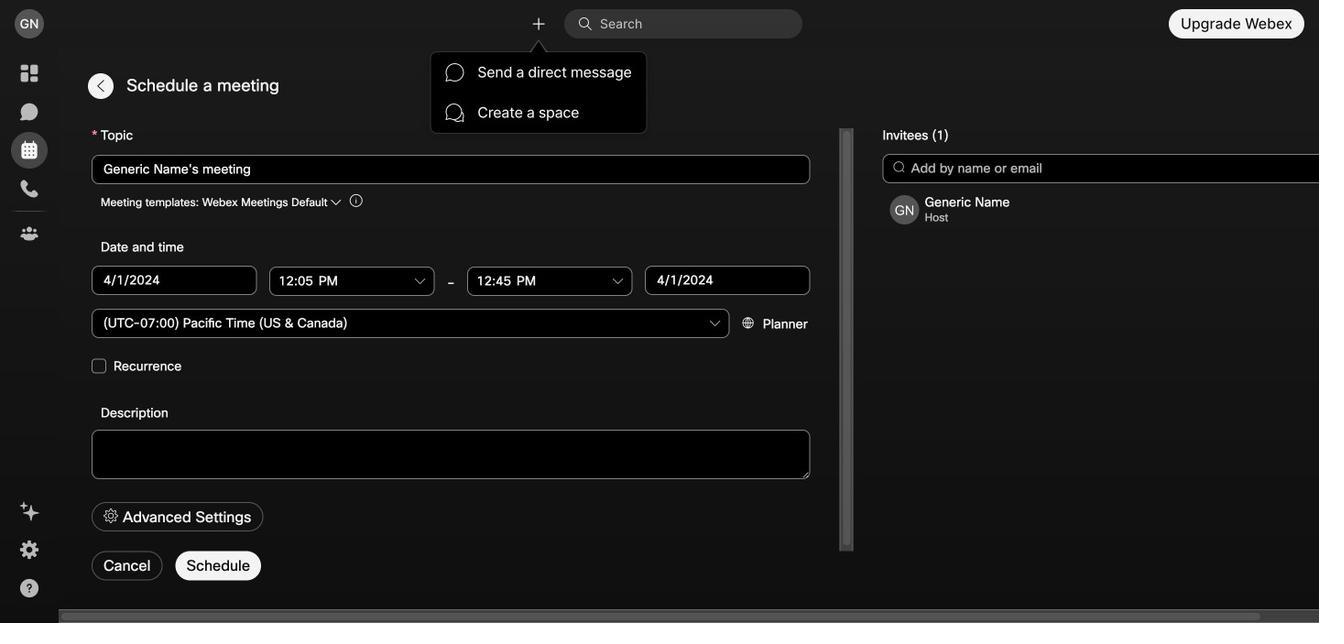 Task type: vqa. For each thing, say whether or not it's contained in the screenshot.
chat group_20 image
yes



Task type: locate. For each thing, give the bounding box(es) containing it.
menu bar
[[431, 52, 647, 133]]

navigation
[[0, 48, 59, 623]]



Task type: describe. For each thing, give the bounding box(es) containing it.
webex tab list
[[11, 55, 48, 252]]

chat group_20 image
[[446, 104, 464, 122]]

chat_20 image
[[446, 63, 464, 82]]



